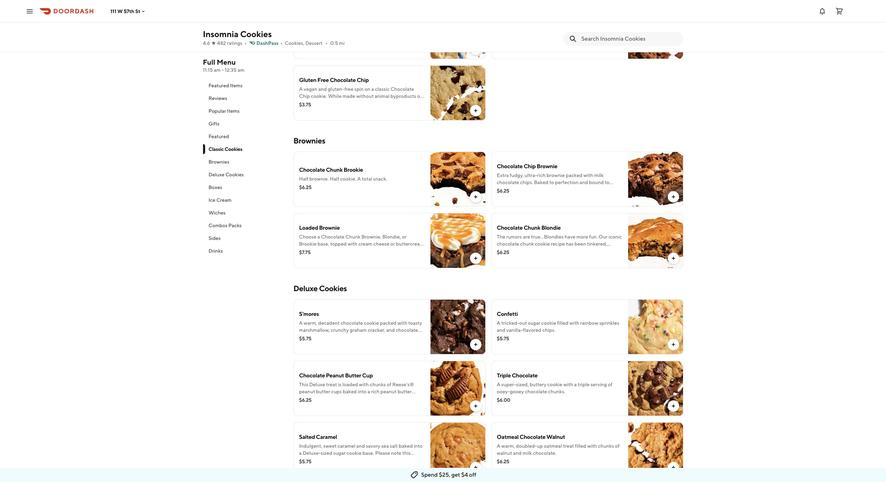 Task type: vqa. For each thing, say whether or not it's contained in the screenshot.
THE $0 DELIVERY FEES AND REDUCED SERVICE FEES WITH DASHPASS
no



Task type: locate. For each thing, give the bounding box(es) containing it.
cookie inside chocolate chunk blondie the rumors are true...blondies have more fun. our iconic chocolate chunk cookie recipe has been tinkered, resulting in the most irresistible treat known to mouth.
[[535, 241, 550, 247]]

nutritional down for
[[345, 39, 370, 45]]

chocolate right free
[[330, 77, 356, 83]]

nutritional down the 'dark' at the top right of the page
[[543, 46, 568, 52]]

0 vertical spatial brownies
[[293, 136, 325, 145]]

$3.75 down sweet
[[299, 40, 311, 46]]

irresistible
[[543, 248, 567, 254]]

1 vertical spatial for
[[579, 39, 586, 45]]

chocolate up the rumors
[[497, 225, 523, 231]]

nutritional inside vegan double chocolate chunk a vegan spin on our classic double chocolate cookie with the same levels of dark chocolate decadence and melty (dairy-free) chocolate chunks. for full information, click on nutritional info below.
[[543, 46, 568, 52]]

information,
[[299, 39, 326, 45], [497, 46, 524, 52]]

the right in on the right bottom
[[523, 248, 530, 254]]

0 horizontal spatial chunks
[[370, 382, 386, 388]]

2 $3.75 from the top
[[299, 102, 311, 108]]

triple
[[578, 382, 590, 388]]

$6.25 inside oatmeal chocolate walnut a warm, doubled-up oatmeal treat filled with chunks of walnut and milk chocolate. $6.25
[[497, 459, 509, 465]]

cookie. down this
[[299, 396, 315, 402]]

this inside salted caramel indulgent, sweet caramel and savory sea salt baked into a deluxe-sized sugar cookie base. please note this cookie contains toffee, which contains almonds.
[[402, 451, 411, 456]]

with inside the chocolate peanut butter cup this deluxe treat is loaded with chunks of reese's® peanut butter cups baked into a rich peanut butter cookie.
[[359, 382, 369, 388]]

1 horizontal spatial below.
[[578, 46, 593, 52]]

0 horizontal spatial information,
[[299, 39, 326, 45]]

s'mores image
[[430, 300, 485, 355]]

chunks. inside "triple chocolate a super-sized, buttery cookie with a triple serving of ooey-gooey chocolate chunks. $6.00"
[[548, 389, 565, 395]]

1 vertical spatial add item to cart image
[[670, 404, 676, 409]]

make up day.
[[380, 25, 392, 30]]

same
[[516, 32, 528, 37]]

info inside vegan birthday cake sweet vanilla and all of the sprinkles make this an extra special vegan treat for an extra special day. for full information, click on nutritional info below.
[[371, 39, 379, 45]]

0 vertical spatial into
[[358, 389, 367, 395]]

1 vertical spatial brownie
[[319, 225, 340, 231]]

brownie inside chocolate chip brownie extra fudgy, ultra-rich brownie packed with milk chocolate chips. baked to perfection and bound to make you say, "mmm."
[[537, 163, 557, 170]]

2 vertical spatial the
[[523, 248, 530, 254]]

chocolate up topped at left
[[321, 234, 344, 240]]

• for 482 ratings •
[[244, 40, 247, 46]]

brookie up 'total'
[[344, 167, 363, 173]]

2 horizontal spatial the
[[523, 248, 530, 254]]

add item to cart image for s'mores
[[473, 342, 478, 348]]

a inside the s'mores a warm, decadent chocolate cookie packed with toasty marshmallow, crunchy graham cracker, and chocolate chunks.
[[299, 320, 303, 326]]

filled inside confetti a tricked-out sugar cookie filled with rainbow sprinkles and vanilla-flavored chips. $5.75
[[557, 320, 568, 326]]

into inside salted caramel indulgent, sweet caramel and savory sea salt baked into a deluxe-sized sugar cookie base. please note this cookie contains toffee, which contains almonds.
[[414, 444, 423, 449]]

a up "ooey-"
[[497, 382, 500, 388]]

warm,
[[304, 320, 317, 326], [501, 444, 515, 449]]

1 horizontal spatial classic
[[541, 25, 557, 30]]

0 horizontal spatial full
[[403, 32, 411, 37]]

gifts button
[[203, 117, 285, 130]]

0 horizontal spatial cookie.
[[299, 396, 315, 402]]

brownie inside loaded brownie choose a chocolate chunk brownie, blondie, or brookie base, topped with cream cheese or buttercream frosting, and garnished with your favorite toppings.
[[319, 225, 340, 231]]

tinkered,
[[587, 241, 607, 247]]

salted caramel indulgent, sweet caramel and savory sea salt baked into a deluxe-sized sugar cookie base. please note this cookie contains toffee, which contains almonds.
[[299, 434, 423, 463]]

decadence
[[582, 32, 607, 37]]

into right 'salt' at the left of the page
[[414, 444, 423, 449]]

1 vertical spatial milk
[[523, 451, 532, 456]]

on right 0.5
[[339, 39, 344, 45]]

1 featured from the top
[[209, 83, 229, 88]]

a down s'mores
[[299, 320, 303, 326]]

the right all
[[351, 25, 358, 30]]

the inside vegan double chocolate chunk a vegan spin on our classic double chocolate cookie with the same levels of dark chocolate decadence and melty (dairy-free) chocolate chunks. for full information, click on nutritional info below.
[[508, 32, 515, 37]]

vegan left spin
[[501, 25, 515, 30]]

$6.25 for chocolate chip brownie
[[497, 188, 509, 194]]

deluxe cookies inside button
[[209, 172, 244, 178]]

treat right oatmeal
[[563, 444, 574, 449]]

0 vertical spatial or
[[402, 234, 407, 240]]

for inside vegan double chocolate chunk a vegan spin on our classic double chocolate cookie with the same levels of dark chocolate decadence and melty (dairy-free) chocolate chunks. for full information, click on nutritional info below.
[[579, 39, 586, 45]]

0 horizontal spatial make
[[380, 25, 392, 30]]

make inside vegan birthday cake sweet vanilla and all of the sprinkles make this an extra special vegan treat for an extra special day. for full information, click on nutritional info below.
[[380, 25, 392, 30]]

featured
[[209, 83, 229, 88], [209, 134, 229, 139]]

$6.25 for chocolate peanut butter cup
[[299, 398, 312, 403]]

chocolate up sized,
[[512, 372, 538, 379]]

2 featured from the top
[[209, 134, 229, 139]]

treat inside oatmeal chocolate walnut a warm, doubled-up oatmeal treat filled with chunks of walnut and milk chocolate. $6.25
[[563, 444, 574, 449]]

deluxe-
[[303, 451, 321, 456]]

$6.25 down the the
[[497, 250, 509, 255]]

0 horizontal spatial brownies
[[209, 159, 229, 165]]

a inside oatmeal chocolate walnut a warm, doubled-up oatmeal treat filled with chunks of walnut and milk chocolate. $6.25
[[497, 444, 500, 449]]

filled right oatmeal
[[575, 444, 586, 449]]

0 vertical spatial brookie
[[344, 167, 363, 173]]

our
[[599, 234, 608, 240]]

sides
[[209, 236, 221, 241]]

1 horizontal spatial packed
[[566, 173, 582, 178]]

our
[[533, 25, 540, 30]]

deluxe cookies
[[209, 172, 244, 178], [293, 284, 347, 293]]

1 horizontal spatial •
[[281, 40, 283, 46]]

baked up note
[[399, 444, 413, 449]]

2 vertical spatial chunks.
[[548, 389, 565, 395]]

triple chocolate image
[[628, 361, 683, 416]]

with inside oatmeal chocolate walnut a warm, doubled-up oatmeal treat filled with chunks of walnut and milk chocolate. $6.25
[[587, 444, 597, 449]]

chocolate inside chocolate chunk blondie the rumors are true...blondies have more fun. our iconic chocolate chunk cookie recipe has been tinkered, resulting in the most irresistible treat known to mouth.
[[497, 241, 519, 247]]

to right bound
[[605, 180, 609, 185]]

featured down gifts
[[209, 134, 229, 139]]

confetti image
[[628, 300, 683, 355]]

special left day.
[[368, 32, 384, 37]]

this up day.
[[393, 25, 402, 30]]

a up "melty"
[[497, 25, 500, 30]]

information, inside vegan double chocolate chunk a vegan spin on our classic double chocolate cookie with the same levels of dark chocolate decadence and melty (dairy-free) chocolate chunks. for full information, click on nutritional info below.
[[497, 46, 524, 52]]

add item to cart image for chocolate chunk blondie
[[670, 256, 676, 261]]

1 half from the left
[[299, 176, 308, 182]]

1 horizontal spatial double
[[558, 25, 575, 30]]

deluxe cookies up s'mores
[[293, 284, 347, 293]]

0 horizontal spatial into
[[358, 389, 367, 395]]

chip inside chocolate chip brownie extra fudgy, ultra-rich brownie packed with milk chocolate chips. baked to perfection and bound to make you say, "mmm."
[[524, 163, 536, 170]]

warm, up marshmallow,
[[304, 320, 317, 326]]

1 vertical spatial on
[[339, 39, 344, 45]]

for right day.
[[395, 32, 402, 37]]

classic down gifts
[[209, 146, 224, 152]]

cookie right buttery
[[547, 382, 562, 388]]

and left all
[[330, 25, 338, 30]]

1 vertical spatial vegan
[[316, 32, 329, 37]]

chocolate inside chocolate chunk brookie half brownie. half cookie. a total snack. $6.25
[[299, 167, 325, 173]]

items for popular items
[[227, 108, 240, 114]]

1 horizontal spatial nutritional
[[543, 46, 568, 52]]

1 horizontal spatial for
[[579, 39, 586, 45]]

milk inside chocolate chip brownie extra fudgy, ultra-rich brownie packed with milk chocolate chips. baked to perfection and bound to make you say, "mmm."
[[594, 173, 604, 178]]

chocolate.
[[533, 451, 556, 456]]

brookie inside chocolate chunk brookie half brownie. half cookie. a total snack. $6.25
[[344, 167, 363, 173]]

is
[[338, 382, 341, 388]]

chocolate up fudgy,
[[497, 163, 523, 170]]

info
[[371, 39, 379, 45], [569, 46, 577, 52]]

and right decadence
[[608, 32, 617, 37]]

1 vertical spatial deluxe cookies
[[293, 284, 347, 293]]

1 horizontal spatial information,
[[497, 46, 524, 52]]

information, down "melty"
[[497, 46, 524, 52]]

1 vertical spatial an
[[349, 32, 355, 37]]

peanut down this
[[299, 389, 315, 395]]

on down levels
[[536, 46, 542, 52]]

treat up 0.5
[[330, 32, 341, 37]]

• left 0.5
[[325, 40, 327, 46]]

chip
[[357, 77, 369, 83], [524, 163, 536, 170]]

1 horizontal spatial info
[[569, 46, 577, 52]]

1 horizontal spatial on
[[526, 25, 532, 30]]

"mmm."
[[528, 187, 547, 192]]

chocolate inside chocolate chip brownie extra fudgy, ultra-rich brownie packed with milk chocolate chips. baked to perfection and bound to make you say, "mmm."
[[497, 163, 523, 170]]

a left 'total'
[[357, 176, 361, 182]]

the
[[351, 25, 358, 30], [508, 32, 515, 37], [523, 248, 530, 254]]

cracker,
[[368, 328, 385, 333]]

0 vertical spatial classic
[[541, 25, 557, 30]]

insomnia cookies
[[203, 29, 272, 39]]

0 vertical spatial make
[[380, 25, 392, 30]]

2 vegan from the left
[[497, 15, 513, 22]]

0 vertical spatial baked
[[343, 389, 357, 395]]

chocolate up brownie.
[[299, 167, 325, 173]]

$5.75 down 'vanilla-'
[[497, 336, 509, 342]]

click
[[327, 39, 338, 45], [525, 46, 535, 52]]

or up buttercream
[[402, 234, 407, 240]]

cookies up decadent
[[319, 284, 347, 293]]

peanut down reese's®
[[381, 389, 397, 395]]

cookie inside the s'mores a warm, decadent chocolate cookie packed with toasty marshmallow, crunchy graham cracker, and chocolate chunks.
[[364, 320, 379, 326]]

and right cracker,
[[386, 328, 395, 333]]

0 horizontal spatial special
[[299, 32, 315, 37]]

add item to cart image
[[473, 46, 478, 52], [670, 46, 676, 52], [473, 108, 478, 114], [473, 194, 478, 200], [473, 256, 478, 261], [670, 256, 676, 261], [473, 342, 478, 348], [670, 342, 676, 348], [473, 404, 478, 409], [473, 465, 478, 471], [670, 465, 676, 471]]

0 horizontal spatial info
[[371, 39, 379, 45]]

0 horizontal spatial the
[[351, 25, 358, 30]]

1 vertical spatial this
[[402, 451, 411, 456]]

you
[[510, 187, 518, 192]]

2 am from the left
[[238, 67, 244, 73]]

and up base.
[[356, 444, 365, 449]]

baked inside salted caramel indulgent, sweet caramel and savory sea salt baked into a deluxe-sized sugar cookie base. please note this cookie contains toffee, which contains almonds.
[[399, 444, 413, 449]]

1 horizontal spatial am
[[238, 67, 244, 73]]

3 • from the left
[[325, 40, 327, 46]]

in
[[517, 248, 522, 254]]

a
[[317, 234, 320, 240], [574, 382, 577, 388], [367, 389, 370, 395], [299, 451, 302, 456]]

1 horizontal spatial baked
[[399, 444, 413, 449]]

$4
[[461, 472, 468, 479]]

ooey-
[[497, 389, 510, 395]]

blondie
[[541, 225, 561, 231]]

this
[[299, 382, 308, 388]]

menu
[[217, 58, 236, 66]]

cookie up decadence
[[600, 25, 615, 30]]

add item to cart image
[[670, 194, 676, 200], [670, 404, 676, 409]]

0 horizontal spatial chips.
[[520, 180, 533, 185]]

packed inside chocolate chip brownie extra fudgy, ultra-rich brownie packed with milk chocolate chips. baked to perfection and bound to make you say, "mmm."
[[566, 173, 582, 178]]

chocolate down buttery
[[525, 389, 547, 395]]

vegan inside vegan birthday cake sweet vanilla and all of the sprinkles make this an extra special vegan treat for an extra special day. for full information, click on nutritional info below.
[[299, 15, 315, 22]]

a inside confetti a tricked-out sugar cookie filled with rainbow sprinkles and vanilla-flavored chips. $5.75
[[497, 320, 500, 326]]

1 vertical spatial featured
[[209, 134, 229, 139]]

1 vertical spatial filled
[[575, 444, 586, 449]]

special
[[299, 32, 315, 37], [368, 32, 384, 37]]

below. inside vegan double chocolate chunk a vegan spin on our classic double chocolate cookie with the same levels of dark chocolate decadence and melty (dairy-free) chocolate chunks. for full information, click on nutritional info below.
[[578, 46, 593, 52]]

1 horizontal spatial milk
[[594, 173, 604, 178]]

oatmeal chocolate walnut a warm, doubled-up oatmeal treat filled with chunks of walnut and milk chocolate. $6.25
[[497, 434, 620, 465]]

and down tricked-
[[497, 328, 505, 333]]

sugar up flavored
[[528, 320, 540, 326]]

loaded
[[299, 225, 318, 231]]

deluxe right this
[[309, 382, 325, 388]]

combos packs
[[209, 223, 242, 228]]

1 vegan from the left
[[299, 15, 315, 22]]

brownies
[[293, 136, 325, 145], [209, 159, 229, 165]]

the inside chocolate chunk blondie the rumors are true...blondies have more fun. our iconic chocolate chunk cookie recipe has been tinkered, resulting in the most irresistible treat known to mouth.
[[523, 248, 530, 254]]

graham
[[350, 328, 367, 333]]

chocolate up graham
[[341, 320, 363, 326]]

deluxe inside the chocolate peanut butter cup this deluxe treat is loaded with chunks of reese's® peanut butter cups baked into a rich peanut butter cookie.
[[309, 382, 325, 388]]

1 vertical spatial make
[[497, 187, 509, 192]]

0 horizontal spatial butter
[[316, 389, 330, 395]]

cookie.
[[340, 176, 356, 182], [299, 396, 315, 402]]

vegan down vanilla at left top
[[316, 32, 329, 37]]

0 horizontal spatial •
[[244, 40, 247, 46]]

0 vertical spatial vegan
[[501, 25, 515, 30]]

0 horizontal spatial this
[[393, 25, 402, 30]]

click left mi
[[327, 39, 338, 45]]

has
[[566, 241, 574, 247]]

1 $3.75 from the top
[[299, 40, 311, 46]]

rich down cup
[[371, 389, 380, 395]]

treat left is
[[326, 382, 337, 388]]

chips. up the say,
[[520, 180, 533, 185]]

1 horizontal spatial this
[[402, 451, 411, 456]]

chunk inside chocolate chunk brookie half brownie. half cookie. a total snack. $6.25
[[326, 167, 343, 173]]

$3.75 down gluten on the top left
[[299, 102, 311, 108]]

1 • from the left
[[244, 40, 247, 46]]

baked down loaded at the bottom left of the page
[[343, 389, 357, 395]]

0 vertical spatial chunks.
[[560, 39, 578, 45]]

add item to cart image for loaded brownie
[[473, 256, 478, 261]]

sugar inside confetti a tricked-out sugar cookie filled with rainbow sprinkles and vanilla-flavored chips. $5.75
[[528, 320, 540, 326]]

vegan up sweet
[[299, 15, 315, 22]]

1 vertical spatial brookie
[[299, 241, 317, 247]]

111 w 57th st
[[110, 8, 140, 14]]

chocolate inside the chocolate peanut butter cup this deluxe treat is loaded with chunks of reese's® peanut butter cups baked into a rich peanut butter cookie.
[[299, 372, 325, 379]]

0 vertical spatial filled
[[557, 320, 568, 326]]

0 vertical spatial below.
[[380, 39, 395, 45]]

ice
[[209, 197, 215, 203]]

0 horizontal spatial brookie
[[299, 241, 317, 247]]

below. down decadence
[[578, 46, 593, 52]]

chocolate chip brownie image
[[628, 152, 683, 207]]

and inside the s'mores a warm, decadent chocolate cookie packed with toasty marshmallow, crunchy graham cracker, and chocolate chunks.
[[386, 328, 395, 333]]

chips. right flavored
[[542, 328, 555, 333]]

for down decadence
[[579, 39, 586, 45]]

frosting,
[[299, 248, 318, 254]]

packed inside the s'mores a warm, decadent chocolate cookie packed with toasty marshmallow, crunchy graham cracker, and chocolate chunks.
[[380, 320, 396, 326]]

0 horizontal spatial deluxe cookies
[[209, 172, 244, 178]]

1 vertical spatial baked
[[399, 444, 413, 449]]

oatmeal
[[497, 434, 519, 441]]

0 vertical spatial warm,
[[304, 320, 317, 326]]

wiches
[[209, 210, 226, 216]]

butter
[[316, 389, 330, 395], [398, 389, 412, 395]]

peanut
[[299, 389, 315, 395], [381, 389, 397, 395]]

1 vertical spatial sprinkles
[[599, 320, 619, 326]]

1 horizontal spatial sugar
[[528, 320, 540, 326]]

notification bell image
[[818, 7, 827, 15]]

birthday
[[316, 15, 337, 22]]

s'mores
[[299, 311, 319, 318]]

2 horizontal spatial •
[[325, 40, 327, 46]]

0 vertical spatial $3.75
[[299, 40, 311, 46]]

reviews
[[209, 95, 227, 101]]

1 horizontal spatial full
[[587, 39, 594, 45]]

0 horizontal spatial below.
[[380, 39, 395, 45]]

and inside oatmeal chocolate walnut a warm, doubled-up oatmeal treat filled with chunks of walnut and milk chocolate. $6.25
[[513, 451, 522, 456]]

$6.25 down walnut
[[497, 459, 509, 465]]

cookie inside "triple chocolate a super-sized, buttery cookie with a triple serving of ooey-gooey chocolate chunks. $6.00"
[[547, 382, 562, 388]]

2 peanut from the left
[[381, 389, 397, 395]]

0 horizontal spatial chip
[[357, 77, 369, 83]]

for inside vegan birthday cake sweet vanilla and all of the sprinkles make this an extra special vegan treat for an extra special day. for full information, click on nutritional info below.
[[395, 32, 402, 37]]

butter left cups
[[316, 389, 330, 395]]

$7.75
[[299, 250, 311, 255]]

0 vertical spatial this
[[393, 25, 402, 30]]

$6.00
[[497, 398, 510, 403]]

1 vertical spatial chip
[[524, 163, 536, 170]]

sprinkles inside vegan birthday cake sweet vanilla and all of the sprinkles make this an extra special vegan treat for an extra special day. for full information, click on nutritional info below.
[[359, 25, 379, 30]]

full menu 11:15 am - 12:35 am
[[203, 58, 244, 73]]

of inside oatmeal chocolate walnut a warm, doubled-up oatmeal treat filled with chunks of walnut and milk chocolate. $6.25
[[615, 444, 620, 449]]

cake
[[338, 15, 351, 22]]

vegan inside vegan birthday cake sweet vanilla and all of the sprinkles make this an extra special vegan treat for an extra special day. for full information, click on nutritional info below.
[[316, 32, 329, 37]]

vegan up "melty"
[[497, 15, 513, 22]]

vegan inside vegan double chocolate chunk a vegan spin on our classic double chocolate cookie with the same levels of dark chocolate decadence and melty (dairy-free) chocolate chunks. for full information, click on nutritional info below.
[[497, 15, 513, 22]]

known
[[579, 248, 594, 254]]

milk down doubled-
[[523, 451, 532, 456]]

0 vertical spatial rich
[[537, 173, 546, 178]]

chocolate down extra
[[497, 180, 519, 185]]

chocolate inside "triple chocolate a super-sized, buttery cookie with a triple serving of ooey-gooey chocolate chunks. $6.00"
[[512, 372, 538, 379]]

featured for featured items
[[209, 83, 229, 88]]

savory
[[366, 444, 380, 449]]

2 • from the left
[[281, 40, 283, 46]]

make left you
[[497, 187, 509, 192]]

0 horizontal spatial classic
[[209, 146, 224, 152]]

0 vertical spatial info
[[371, 39, 379, 45]]

click down free) on the top right of page
[[525, 46, 535, 52]]

0 vertical spatial full
[[403, 32, 411, 37]]

on inside vegan birthday cake sweet vanilla and all of the sprinkles make this an extra special vegan treat for an extra special day. for full information, click on nutritional info below.
[[339, 39, 344, 45]]

add item to cart image for gluten free chocolate chip
[[473, 108, 478, 114]]

cookie up cracker,
[[364, 320, 379, 326]]

warm, inside the s'mores a warm, decadent chocolate cookie packed with toasty marshmallow, crunchy graham cracker, and chocolate chunks.
[[304, 320, 317, 326]]

am right 12:35
[[238, 67, 244, 73]]

add item to cart image for confetti
[[670, 342, 676, 348]]

a up base,
[[317, 234, 320, 240]]

0 vertical spatial double
[[514, 15, 532, 22]]

$5.75 for caramel
[[299, 459, 311, 465]]

1 horizontal spatial contains
[[365, 458, 384, 463]]

1 horizontal spatial warm,
[[501, 444, 515, 449]]

and down base,
[[319, 248, 327, 254]]

chocolate peanut butter cup this deluxe treat is loaded with chunks of reese's® peanut butter cups baked into a rich peanut butter cookie.
[[299, 372, 414, 402]]

chips.
[[520, 180, 533, 185], [542, 328, 555, 333]]

chunk
[[520, 241, 534, 247]]

add item to cart image for triple chocolate
[[670, 404, 676, 409]]

full down decadence
[[587, 39, 594, 45]]

treat down has
[[568, 248, 578, 254]]

cookie inside vegan double chocolate chunk a vegan spin on our classic double chocolate cookie with the same levels of dark chocolate decadence and melty (dairy-free) chocolate chunks. for full information, click on nutritional info below.
[[600, 25, 615, 30]]

0 vertical spatial milk
[[594, 173, 604, 178]]

on left our
[[526, 25, 532, 30]]

1 vertical spatial into
[[414, 444, 423, 449]]

chocolate peanut butter cup image
[[430, 361, 485, 416]]

chocolate up resulting
[[497, 241, 519, 247]]

cookie. inside the chocolate peanut butter cup this deluxe treat is loaded with chunks of reese's® peanut butter cups baked into a rich peanut butter cookie.
[[299, 396, 315, 402]]

recipe
[[551, 241, 565, 247]]

0 vertical spatial packed
[[566, 173, 582, 178]]

contains
[[315, 458, 334, 463], [365, 458, 384, 463]]

cookie. left 'total'
[[340, 176, 356, 182]]

full inside vegan birthday cake sweet vanilla and all of the sprinkles make this an extra special vegan treat for an extra special day. for full information, click on nutritional info below.
[[403, 32, 411, 37]]

chocolate chip brownie extra fudgy, ultra-rich brownie packed with milk chocolate chips. baked to perfection and bound to make you say, "mmm."
[[497, 163, 609, 192]]

or down blondie,
[[390, 241, 395, 247]]

cream
[[358, 241, 372, 247]]

0 horizontal spatial vegan
[[299, 15, 315, 22]]

treat inside chocolate chunk blondie the rumors are true...blondies have more fun. our iconic chocolate chunk cookie recipe has been tinkered, resulting in the most irresistible treat known to mouth.
[[568, 248, 578, 254]]

0 horizontal spatial brownie
[[319, 225, 340, 231]]

treat inside the chocolate peanut butter cup this deluxe treat is loaded with chunks of reese's® peanut butter cups baked into a rich peanut butter cookie.
[[326, 382, 337, 388]]

sprinkles inside confetti a tricked-out sugar cookie filled with rainbow sprinkles and vanilla-flavored chips. $5.75
[[599, 320, 619, 326]]

$3.75 for vegan birthday cake
[[299, 40, 311, 46]]

double up spin
[[514, 15, 532, 22]]

and
[[330, 25, 338, 30], [608, 32, 617, 37], [580, 180, 588, 185], [319, 248, 327, 254], [386, 328, 395, 333], [497, 328, 505, 333], [356, 444, 365, 449], [513, 451, 522, 456]]

$25,
[[439, 472, 450, 479]]

1 vertical spatial deluxe
[[293, 284, 318, 293]]

total
[[362, 176, 372, 182]]

true...blondies
[[531, 234, 564, 240]]

to down brownie
[[549, 180, 554, 185]]

classic up the 'dark' at the top right of the page
[[541, 25, 557, 30]]

featured button
[[203, 130, 285, 143]]

$3.75 for gluten free chocolate chip
[[299, 102, 311, 108]]

popular
[[209, 108, 226, 114]]

chunk inside loaded brownie choose a chocolate chunk brownie, blondie, or brookie base, topped with cream cheese or buttercream frosting, and garnished with your favorite toppings.
[[345, 234, 361, 240]]

get
[[451, 472, 460, 479]]

1 vertical spatial info
[[569, 46, 577, 52]]

1 vertical spatial information,
[[497, 46, 524, 52]]

0 vertical spatial on
[[526, 25, 532, 30]]

1 vertical spatial extra
[[356, 32, 367, 37]]

which
[[351, 458, 364, 463]]

of inside vegan birthday cake sweet vanilla and all of the sprinkles make this an extra special vegan treat for an extra special day. for full information, click on nutritional info below.
[[345, 25, 350, 30]]

0 vertical spatial information,
[[299, 39, 326, 45]]

toffee,
[[335, 458, 350, 463]]

add item to cart image for chocolate chip brownie
[[670, 194, 676, 200]]

1 horizontal spatial filled
[[575, 444, 586, 449]]

1 add item to cart image from the top
[[670, 194, 676, 200]]

sugar up toffee,
[[333, 451, 346, 456]]

to
[[549, 180, 554, 185], [605, 180, 609, 185], [595, 248, 600, 254]]

0 vertical spatial the
[[351, 25, 358, 30]]

1 horizontal spatial half
[[330, 176, 339, 182]]

deluxe up boxes
[[209, 172, 224, 178]]

chunks. for triple chocolate
[[548, 389, 565, 395]]

0 horizontal spatial for
[[395, 32, 402, 37]]

filled inside oatmeal chocolate walnut a warm, doubled-up oatmeal treat filled with chunks of walnut and milk chocolate. $6.25
[[575, 444, 586, 449]]

1 vertical spatial sugar
[[333, 451, 346, 456]]

items up reviews button
[[230, 83, 243, 88]]

brookie inside loaded brownie choose a chocolate chunk brownie, blondie, or brookie base, topped with cream cheese or buttercream frosting, and garnished with your favorite toppings.
[[299, 241, 317, 247]]

to inside chocolate chunk blondie the rumors are true...blondies have more fun. our iconic chocolate chunk cookie recipe has been tinkered, resulting in the most irresistible treat known to mouth.
[[595, 248, 600, 254]]

or
[[402, 234, 407, 240], [390, 241, 395, 247]]

cookies down 'brownies' button
[[225, 172, 244, 178]]

482 ratings •
[[217, 40, 247, 46]]

0 vertical spatial deluxe cookies
[[209, 172, 244, 178]]

1 vertical spatial packed
[[380, 320, 396, 326]]

full inside vegan double chocolate chunk a vegan spin on our classic double chocolate cookie with the same levels of dark chocolate decadence and melty (dairy-free) chocolate chunks. for full information, click on nutritional info below.
[[587, 39, 594, 45]]

1 horizontal spatial rich
[[537, 173, 546, 178]]

1 horizontal spatial brownies
[[293, 136, 325, 145]]

a inside "triple chocolate a super-sized, buttery cookie with a triple serving of ooey-gooey chocolate chunks. $6.00"
[[574, 382, 577, 388]]

gluten
[[299, 77, 316, 83]]

double up the 'dark' at the top right of the page
[[558, 25, 575, 30]]

1 vertical spatial chips.
[[542, 328, 555, 333]]

0 horizontal spatial rich
[[371, 389, 380, 395]]

sprinkles
[[359, 25, 379, 30], [599, 320, 619, 326]]

2 add item to cart image from the top
[[670, 404, 676, 409]]

resulting
[[497, 248, 516, 254]]

chocolate up this
[[299, 372, 325, 379]]

(dairy-
[[510, 39, 526, 45]]

butter down reese's®
[[398, 389, 412, 395]]

482
[[217, 40, 226, 46]]

$6.25 for chocolate chunk blondie
[[497, 250, 509, 255]]

an
[[403, 25, 408, 30], [349, 32, 355, 37]]

packed up perfection
[[566, 173, 582, 178]]

chocolate inside chocolate chip brownie extra fudgy, ultra-rich brownie packed with milk chocolate chips. baked to perfection and bound to make you say, "mmm."
[[497, 180, 519, 185]]

0 vertical spatial sprinkles
[[359, 25, 379, 30]]

0 vertical spatial an
[[403, 25, 408, 30]]

full right day.
[[403, 32, 411, 37]]

of inside "triple chocolate a super-sized, buttery cookie with a triple serving of ooey-gooey chocolate chunks. $6.00"
[[608, 382, 612, 388]]

this right note
[[402, 451, 411, 456]]



Task type: describe. For each thing, give the bounding box(es) containing it.
more
[[576, 234, 588, 240]]

111
[[110, 8, 116, 14]]

click inside vegan double chocolate chunk a vegan spin on our classic double chocolate cookie with the same levels of dark chocolate decadence and melty (dairy-free) chocolate chunks. for full information, click on nutritional info below.
[[525, 46, 535, 52]]

caramel
[[338, 444, 355, 449]]

cookie down deluxe-
[[299, 458, 314, 463]]

featured items
[[209, 83, 243, 88]]

mi
[[339, 40, 345, 46]]

fun.
[[589, 234, 598, 240]]

a inside "triple chocolate a super-sized, buttery cookie with a triple serving of ooey-gooey chocolate chunks. $6.00"
[[497, 382, 500, 388]]

gifts
[[209, 121, 219, 127]]

chocolate inside loaded brownie choose a chocolate chunk brownie, blondie, or brookie base, topped with cream cheese or buttercream frosting, and garnished with your favorite toppings.
[[321, 234, 344, 240]]

1 vertical spatial or
[[390, 241, 395, 247]]

choose
[[299, 234, 316, 240]]

the inside vegan birthday cake sweet vanilla and all of the sprinkles make this an extra special vegan treat for an extra special day. for full information, click on nutritional info below.
[[351, 25, 358, 30]]

have
[[565, 234, 575, 240]]

buttercream
[[396, 241, 424, 247]]

mouth.
[[601, 248, 617, 254]]

1 horizontal spatial extra
[[409, 25, 420, 30]]

warm, inside oatmeal chocolate walnut a warm, doubled-up oatmeal treat filled with chunks of walnut and milk chocolate. $6.25
[[501, 444, 515, 449]]

dashpass •
[[256, 40, 283, 46]]

brownie,
[[361, 234, 381, 240]]

this inside vegan birthday cake sweet vanilla and all of the sprinkles make this an extra special vegan treat for an extra special day. for full information, click on nutritional info below.
[[393, 25, 402, 30]]

2 half from the left
[[330, 176, 339, 182]]

chocolate chunk blondie the rumors are true...blondies have more fun. our iconic chocolate chunk cookie recipe has been tinkered, resulting in the most irresistible treat known to mouth.
[[497, 225, 622, 254]]

0 items, open order cart image
[[835, 7, 844, 15]]

been
[[575, 241, 586, 247]]

sprinkles for cake
[[359, 25, 379, 30]]

popular items
[[209, 108, 240, 114]]

chocolate up decadence
[[576, 25, 599, 30]]

chocolate right the 'dark' at the top right of the page
[[559, 32, 581, 37]]

1 horizontal spatial deluxe cookies
[[293, 284, 347, 293]]

chocolate down the 'dark' at the top right of the page
[[537, 39, 559, 45]]

add item to cart image for chocolate chunk brookie
[[473, 194, 478, 200]]

classic cookies
[[209, 146, 242, 152]]

baked inside the chocolate peanut butter cup this deluxe treat is loaded with chunks of reese's® peanut butter cups baked into a rich peanut butter cookie.
[[343, 389, 357, 395]]

0 horizontal spatial double
[[514, 15, 532, 22]]

4.6
[[203, 40, 210, 46]]

below. inside vegan birthday cake sweet vanilla and all of the sprinkles make this an extra special vegan treat for an extra special day. for full information, click on nutritional info below.
[[380, 39, 395, 45]]

rainbow
[[580, 320, 598, 326]]

loaded brownie choose a chocolate chunk brownie, blondie, or brookie base, topped with cream cheese or buttercream frosting, and garnished with your favorite toppings.
[[299, 225, 424, 254]]

$6.25 inside chocolate chunk brookie half brownie. half cookie. a total snack. $6.25
[[299, 185, 312, 190]]

chips. inside chocolate chip brownie extra fudgy, ultra-rich brownie packed with milk chocolate chips. baked to perfection and bound to make you say, "mmm."
[[520, 180, 533, 185]]

a inside salted caramel indulgent, sweet caramel and savory sea salt baked into a deluxe-sized sugar cookie base. please note this cookie contains toffee, which contains almonds.
[[299, 451, 302, 456]]

and inside vegan birthday cake sweet vanilla and all of the sprinkles make this an extra special vegan treat for an extra special day. for full information, click on nutritional info below.
[[330, 25, 338, 30]]

1 peanut from the left
[[299, 389, 315, 395]]

with inside the s'mores a warm, decadent chocolate cookie packed with toasty marshmallow, crunchy graham cracker, and chocolate chunks.
[[397, 320, 407, 326]]

sweet
[[323, 444, 337, 449]]

popular items button
[[203, 105, 285, 117]]

decadent
[[318, 320, 340, 326]]

salted caramel image
[[430, 423, 485, 478]]

chocolate chunk brookie image
[[430, 152, 485, 207]]

cups
[[331, 389, 342, 395]]

chocolate inside chocolate chunk blondie the rumors are true...blondies have more fun. our iconic chocolate chunk cookie recipe has been tinkered, resulting in the most irresistible treat known to mouth.
[[497, 225, 523, 231]]

all
[[339, 25, 344, 30]]

0.5
[[330, 40, 338, 46]]

are
[[523, 234, 530, 240]]

vegan for vegan birthday cake
[[299, 15, 315, 22]]

out
[[519, 320, 527, 326]]

with inside "triple chocolate a super-sized, buttery cookie with a triple serving of ooey-gooey chocolate chunks. $6.00"
[[563, 382, 573, 388]]

walnut
[[546, 434, 565, 441]]

cookies up dashpass
[[240, 29, 272, 39]]

items for featured items
[[230, 83, 243, 88]]

drinks
[[209, 248, 223, 254]]

of inside vegan double chocolate chunk a vegan spin on our classic double chocolate cookie with the same levels of dark chocolate decadence and melty (dairy-free) chocolate chunks. for full information, click on nutritional info below.
[[543, 32, 547, 37]]

combos
[[209, 223, 227, 228]]

chocolate up our
[[533, 15, 559, 22]]

add item to cart image for salted caramel
[[473, 465, 478, 471]]

st
[[135, 8, 140, 14]]

loaded
[[342, 382, 358, 388]]

cookies up 'brownies' button
[[225, 146, 242, 152]]

toasty
[[408, 320, 422, 326]]

brownie
[[547, 173, 565, 178]]

chunks. inside vegan double chocolate chunk a vegan spin on our classic double chocolate cookie with the same levels of dark chocolate decadence and melty (dairy-free) chocolate chunks. for full information, click on nutritional info below.
[[560, 39, 578, 45]]

ice cream
[[209, 197, 232, 203]]

loaded brownie image
[[430, 213, 485, 268]]

rumors
[[506, 234, 522, 240]]

add item to cart image for chocolate peanut butter cup
[[473, 404, 478, 409]]

treat inside vegan birthday cake sweet vanilla and all of the sprinkles make this an extra special vegan treat for an extra special day. for full information, click on nutritional info below.
[[330, 32, 341, 37]]

s'mores a warm, decadent chocolate cookie packed with toasty marshmallow, crunchy graham cracker, and chocolate chunks.
[[299, 311, 422, 340]]

rich inside the chocolate peanut butter cup this deluxe treat is loaded with chunks of reese's® peanut butter cups baked into a rich peanut butter cookie.
[[371, 389, 380, 395]]

ultra-
[[525, 173, 537, 178]]

boxes
[[209, 185, 222, 190]]

1 am from the left
[[214, 67, 221, 73]]

2 special from the left
[[368, 32, 384, 37]]

insomnia
[[203, 29, 238, 39]]

and inside loaded brownie choose a chocolate chunk brownie, blondie, or brookie base, topped with cream cheese or buttercream frosting, and garnished with your favorite toppings.
[[319, 248, 327, 254]]

sprinkles for tricked-
[[599, 320, 619, 326]]

cheese
[[373, 241, 389, 247]]

1 special from the left
[[299, 32, 315, 37]]

full
[[203, 58, 215, 66]]

off
[[469, 472, 476, 479]]

make inside chocolate chip brownie extra fudgy, ultra-rich brownie packed with milk chocolate chips. baked to perfection and bound to make you say, "mmm."
[[497, 187, 509, 192]]

a inside chocolate chunk brookie half brownie. half cookie. a total snack. $6.25
[[357, 176, 361, 182]]

$5.75 inside confetti a tricked-out sugar cookie filled with rainbow sprinkles and vanilla-flavored chips. $5.75
[[497, 336, 509, 342]]

2 contains from the left
[[365, 458, 384, 463]]

tricked-
[[501, 320, 519, 326]]

11:15
[[203, 67, 213, 73]]

vegan birthday cake image
[[430, 4, 485, 59]]

confetti
[[497, 311, 518, 318]]

snack.
[[373, 176, 387, 182]]

free
[[317, 77, 329, 83]]

1 butter from the left
[[316, 389, 330, 395]]

fudgy,
[[510, 173, 524, 178]]

a inside loaded brownie choose a chocolate chunk brownie, blondie, or brookie base, topped with cream cheese or buttercream frosting, and garnished with your favorite toppings.
[[317, 234, 320, 240]]

chocolate chunk blondie image
[[628, 213, 683, 268]]

sugar inside salted caramel indulgent, sweet caramel and savory sea salt baked into a deluxe-sized sugar cookie base. please note this cookie contains toffee, which contains almonds.
[[333, 451, 346, 456]]

0 horizontal spatial to
[[549, 180, 554, 185]]

open menu image
[[25, 7, 34, 15]]

with inside vegan double chocolate chunk a vegan spin on our classic double chocolate cookie with the same levels of dark chocolate decadence and melty (dairy-free) chocolate chunks. for full information, click on nutritional info below.
[[497, 32, 507, 37]]

0 horizontal spatial an
[[349, 32, 355, 37]]

deluxe cookies button
[[203, 168, 285, 181]]

ratings
[[227, 40, 242, 46]]

deluxe inside button
[[209, 172, 224, 178]]

topped
[[330, 241, 347, 247]]

chunks inside the chocolate peanut butter cup this deluxe treat is loaded with chunks of reese's® peanut butter cups baked into a rich peanut butter cookie.
[[370, 382, 386, 388]]

with inside chocolate chip brownie extra fudgy, ultra-rich brownie packed with milk chocolate chips. baked to perfection and bound to make you say, "mmm."
[[583, 173, 593, 178]]

cookie inside confetti a tricked-out sugar cookie filled with rainbow sprinkles and vanilla-flavored chips. $5.75
[[541, 320, 556, 326]]

buttery
[[530, 382, 546, 388]]

drinks button
[[203, 245, 285, 257]]

info inside vegan double chocolate chunk a vegan spin on our classic double chocolate cookie with the same levels of dark chocolate decadence and melty (dairy-free) chocolate chunks. for full information, click on nutritional info below.
[[569, 46, 577, 52]]

packs
[[228, 223, 242, 228]]

bound
[[589, 180, 604, 185]]

information, inside vegan birthday cake sweet vanilla and all of the sprinkles make this an extra special vegan treat for an extra special day. for full information, click on nutritional info below.
[[299, 39, 326, 45]]

1 contains from the left
[[315, 458, 334, 463]]

blondie,
[[382, 234, 401, 240]]

• for cookies, dessert • 0.5 mi
[[325, 40, 327, 46]]

cookies inside button
[[225, 172, 244, 178]]

wiches button
[[203, 207, 285, 219]]

0 vertical spatial chip
[[357, 77, 369, 83]]

doubled-
[[516, 444, 537, 449]]

a inside vegan double chocolate chunk a vegan spin on our classic double chocolate cookie with the same levels of dark chocolate decadence and melty (dairy-free) chocolate chunks. for full information, click on nutritional info below.
[[497, 25, 500, 30]]

featured for featured
[[209, 134, 229, 139]]

chunks inside oatmeal chocolate walnut a warm, doubled-up oatmeal treat filled with chunks of walnut and milk chocolate. $6.25
[[598, 444, 614, 449]]

rich inside chocolate chip brownie extra fudgy, ultra-rich brownie packed with milk chocolate chips. baked to perfection and bound to make you say, "mmm."
[[537, 173, 546, 178]]

flavored
[[523, 328, 541, 333]]

2 butter from the left
[[398, 389, 412, 395]]

vegan for vegan double chocolate chunk
[[497, 15, 513, 22]]

peanut
[[326, 372, 344, 379]]

sea
[[381, 444, 389, 449]]

of inside the chocolate peanut butter cup this deluxe treat is loaded with chunks of reese's® peanut butter cups baked into a rich peanut butter cookie.
[[387, 382, 391, 388]]

oatmeal chocolate walnut image
[[628, 423, 683, 478]]

1 horizontal spatial or
[[402, 234, 407, 240]]

gluten free chocolate chip image
[[430, 65, 485, 121]]

most
[[531, 248, 542, 254]]

cookie. inside chocolate chunk brookie half brownie. half cookie. a total snack. $6.25
[[340, 176, 356, 182]]

vegan inside vegan double chocolate chunk a vegan spin on our classic double chocolate cookie with the same levels of dark chocolate decadence and melty (dairy-free) chocolate chunks. for full information, click on nutritional info below.
[[501, 25, 515, 30]]

garnished
[[328, 248, 350, 254]]

boxes button
[[203, 181, 285, 194]]

chocolate inside "triple chocolate a super-sized, buttery cookie with a triple serving of ooey-gooey chocolate chunks. $6.00"
[[525, 389, 547, 395]]

and inside vegan double chocolate chunk a vegan spin on our classic double chocolate cookie with the same levels of dark chocolate decadence and melty (dairy-free) chocolate chunks. for full information, click on nutritional info below.
[[608, 32, 617, 37]]

chocolate down toasty
[[396, 328, 418, 333]]

your
[[362, 248, 372, 254]]

cream
[[216, 197, 232, 203]]

vegan double chocolate chunk image
[[628, 4, 683, 59]]

baked
[[534, 180, 548, 185]]

combos packs button
[[203, 219, 285, 232]]

2 horizontal spatial on
[[536, 46, 542, 52]]

note
[[391, 451, 401, 456]]

classic inside vegan double chocolate chunk a vegan spin on our classic double chocolate cookie with the same levels of dark chocolate decadence and melty (dairy-free) chocolate chunks. for full information, click on nutritional info below.
[[541, 25, 557, 30]]

perfection
[[555, 180, 579, 185]]

nutritional inside vegan birthday cake sweet vanilla and all of the sprinkles make this an extra special vegan treat for an extra special day. for full information, click on nutritional info below.
[[345, 39, 370, 45]]

cookie up 'which'
[[347, 451, 361, 456]]

crunchy
[[331, 328, 349, 333]]

with inside confetti a tricked-out sugar cookie filled with rainbow sprinkles and vanilla-flavored chips. $5.75
[[569, 320, 579, 326]]

a inside the chocolate peanut butter cup this deluxe treat is loaded with chunks of reese's® peanut butter cups baked into a rich peanut butter cookie.
[[367, 389, 370, 395]]

featured items button
[[203, 79, 285, 92]]

Item Search search field
[[581, 35, 678, 43]]

vegan double chocolate chunk a vegan spin on our classic double chocolate cookie with the same levels of dark chocolate decadence and melty (dairy-free) chocolate chunks. for full information, click on nutritional info below.
[[497, 15, 617, 52]]

base.
[[362, 451, 374, 456]]

and inside salted caramel indulgent, sweet caramel and savory sea salt baked into a deluxe-sized sugar cookie base. please note this cookie contains toffee, which contains almonds.
[[356, 444, 365, 449]]

chunk inside chocolate chunk blondie the rumors are true...blondies have more fun. our iconic chocolate chunk cookie recipe has been tinkered, resulting in the most irresistible treat known to mouth.
[[524, 225, 540, 231]]

and inside chocolate chip brownie extra fudgy, ultra-rich brownie packed with milk chocolate chips. baked to perfection and bound to make you say, "mmm."
[[580, 180, 588, 185]]

toppings.
[[391, 248, 412, 254]]

$5.75 for a
[[299, 336, 311, 342]]

click inside vegan birthday cake sweet vanilla and all of the sprinkles make this an extra special vegan treat for an extra special day. for full information, click on nutritional info below.
[[327, 39, 338, 45]]

chunk inside vegan double chocolate chunk a vegan spin on our classic double chocolate cookie with the same levels of dark chocolate decadence and melty (dairy-free) chocolate chunks. for full information, click on nutritional info below.
[[560, 15, 577, 22]]

and inside confetti a tricked-out sugar cookie filled with rainbow sprinkles and vanilla-flavored chips. $5.75
[[497, 328, 505, 333]]

milk inside oatmeal chocolate walnut a warm, doubled-up oatmeal treat filled with chunks of walnut and milk chocolate. $6.25
[[523, 451, 532, 456]]

2 horizontal spatial to
[[605, 180, 609, 185]]

chocolate inside oatmeal chocolate walnut a warm, doubled-up oatmeal treat filled with chunks of walnut and milk chocolate. $6.25
[[520, 434, 545, 441]]

gluten free chocolate chip
[[299, 77, 369, 83]]

chunks. for s'mores
[[299, 335, 316, 340]]

reviews button
[[203, 92, 285, 105]]

add item to cart image for oatmeal chocolate walnut
[[670, 465, 676, 471]]



